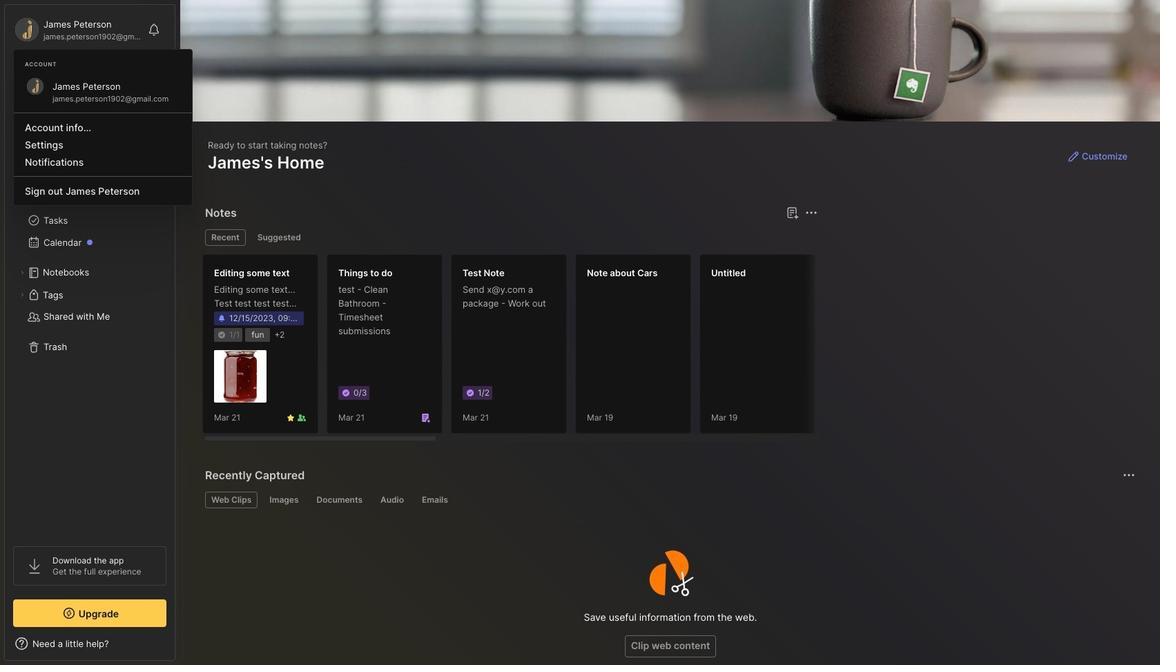 Task type: describe. For each thing, give the bounding box(es) containing it.
expand notebooks image
[[18, 269, 26, 277]]

0 horizontal spatial more actions field
[[802, 203, 822, 223]]

1 vertical spatial more actions field
[[1120, 466, 1140, 485]]

more actions image
[[1122, 467, 1138, 484]]

expand tags image
[[18, 291, 26, 299]]

Account field
[[13, 16, 141, 44]]

2 tab list from the top
[[205, 492, 1134, 509]]

main element
[[0, 0, 180, 665]]



Task type: locate. For each thing, give the bounding box(es) containing it.
tree
[[5, 135, 175, 534]]

1 vertical spatial tab list
[[205, 492, 1134, 509]]

more actions image
[[804, 205, 820, 221]]

0 vertical spatial tab list
[[205, 229, 816, 246]]

0 vertical spatial more actions field
[[802, 203, 822, 223]]

tab
[[205, 229, 246, 246], [251, 229, 307, 246], [205, 492, 258, 509], [264, 492, 305, 509], [311, 492, 369, 509], [375, 492, 410, 509], [416, 492, 455, 509]]

tab list
[[205, 229, 816, 246], [205, 492, 1134, 509]]

tree inside main element
[[5, 135, 175, 534]]

Search text field
[[38, 70, 154, 84]]

dropdown list menu
[[14, 107, 192, 200]]

thumbnail image
[[214, 351, 267, 403]]

1 horizontal spatial more actions field
[[1120, 466, 1140, 485]]

None search field
[[38, 68, 154, 85]]

row group
[[202, 254, 1161, 442]]

click to collapse image
[[174, 640, 185, 656]]

WHAT'S NEW field
[[5, 633, 175, 655]]

More actions field
[[802, 203, 822, 223], [1120, 466, 1140, 485]]

none search field inside main element
[[38, 68, 154, 85]]

1 tab list from the top
[[205, 229, 816, 246]]



Task type: vqa. For each thing, say whether or not it's contained in the screenshot.
the bottom tab list
yes



